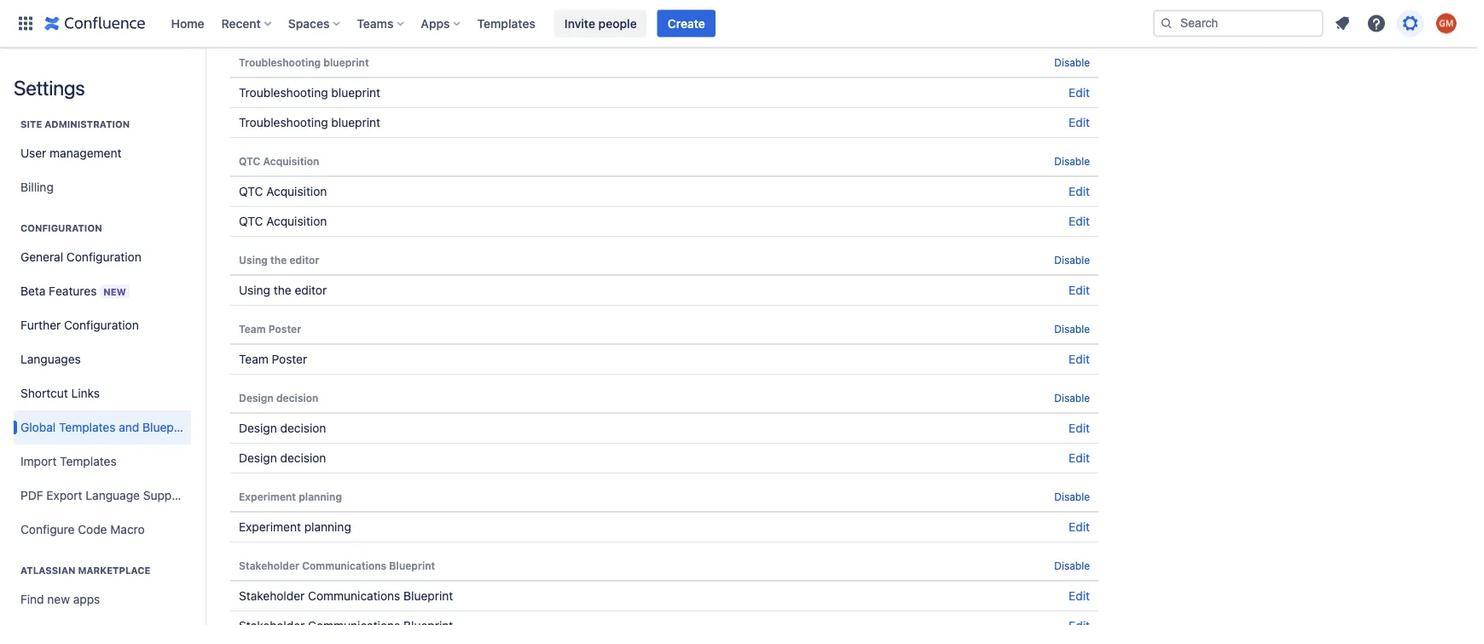 Task type: describe. For each thing, give the bounding box(es) containing it.
blueprints
[[142, 421, 198, 435]]

global
[[20, 421, 56, 435]]

edit for tenth edit link from the top of the page
[[1069, 590, 1090, 604]]

stakeholder for edit
[[239, 590, 305, 604]]

10 edit link from the top
[[1069, 590, 1090, 604]]

shortcut links link
[[14, 377, 191, 411]]

troubleshooting blueprint for troubleshooting blueprint's disable link
[[239, 56, 369, 68]]

configuration for general
[[66, 250, 141, 264]]

configuration group
[[14, 205, 198, 553]]

edit for ninth edit link from the bottom of the page
[[1069, 116, 1090, 130]]

home
[[171, 16, 204, 30]]

recent
[[221, 16, 261, 30]]

design decision for 3rd edit link from the bottom of the page
[[239, 452, 326, 466]]

design for seventh edit link
[[239, 422, 277, 436]]

links
[[71, 387, 100, 401]]

global templates and blueprints
[[20, 421, 198, 435]]

disable link for team poster
[[1054, 323, 1090, 335]]

site administration
[[20, 119, 130, 130]]

recent button
[[216, 10, 278, 37]]

disable link for design decision
[[1054, 392, 1090, 404]]

user
[[20, 146, 46, 160]]

further
[[20, 319, 61, 333]]

templates link
[[472, 10, 541, 37]]

communications for disable
[[302, 560, 386, 572]]

support
[[143, 489, 187, 503]]

edit for fifth edit link
[[1069, 284, 1090, 298]]

site administration group
[[14, 101, 191, 210]]

disable for qtc acquisition
[[1054, 155, 1090, 167]]

disable link for experiment planning
[[1054, 491, 1090, 503]]

templates for import templates
[[60, 455, 117, 469]]

invite people
[[564, 16, 637, 30]]

templates for global templates and blueprints
[[59, 421, 116, 435]]

do
[[257, 17, 272, 31]]

teams
[[357, 16, 393, 30]]

experiment for edit
[[239, 521, 301, 535]]

experiment planning for edit
[[239, 521, 351, 535]]

0 vertical spatial configuration
[[20, 223, 102, 234]]

qtc acquisition for 8th edit link from the bottom of the page
[[239, 185, 327, 199]]

disable for design decision
[[1054, 392, 1090, 404]]

team for edit
[[239, 353, 268, 367]]

disable link for qtc acquisition
[[1054, 155, 1090, 167]]

templates inside global "element"
[[477, 16, 535, 30]]

export
[[46, 489, 82, 503]]

design decision for disable link for design decision
[[239, 392, 318, 404]]

experiment for disable
[[239, 491, 296, 503]]

beta
[[20, 284, 46, 298]]

administration
[[45, 119, 130, 130]]

banner containing home
[[0, 0, 1477, 48]]

spaces
[[288, 16, 329, 30]]

spaces button
[[283, 10, 347, 37]]

billing
[[20, 180, 54, 194]]

search image
[[1160, 17, 1173, 30]]

apps
[[421, 16, 450, 30]]

find new apps link
[[14, 583, 191, 617]]

settings icon image
[[1400, 13, 1421, 34]]

shortcut links
[[20, 387, 100, 401]]

disable link for using the editor
[[1054, 254, 1090, 266]]

features
[[49, 284, 97, 298]]

teams button
[[352, 10, 411, 37]]

decision for 3rd edit link from the bottom of the page
[[280, 452, 326, 466]]

further configuration
[[20, 319, 139, 333]]

configure code macro link
[[14, 513, 191, 547]]

create
[[668, 16, 705, 30]]

troubleshooting for ninth edit link from the bottom of the page
[[239, 116, 328, 130]]

billing link
[[14, 171, 191, 205]]

2 edit link from the top
[[1069, 116, 1090, 130]]

code
[[78, 523, 107, 537]]

blueprint for disable
[[389, 560, 435, 572]]

apps button
[[416, 10, 467, 37]]

9 edit link from the top
[[1069, 521, 1090, 535]]

new
[[47, 593, 70, 607]]

qtc acquisition for 7th edit link from the bottom
[[239, 214, 327, 229]]

stakeholder for disable
[[239, 560, 299, 572]]

marketplace
[[78, 566, 150, 577]]

decision for seventh edit link
[[280, 422, 326, 436]]

qtc for 7th edit link from the bottom
[[239, 214, 263, 229]]

communications for edit
[[308, 590, 400, 604]]

disable for troubleshooting blueprint
[[1054, 56, 1090, 68]]

pdf export language support
[[20, 489, 187, 503]]

to-
[[239, 17, 257, 31]]

1 vertical spatial acquisition
[[266, 185, 327, 199]]

blueprint for edit
[[403, 590, 453, 604]]

editor for edit
[[295, 284, 327, 298]]

team poster for disable
[[239, 323, 301, 335]]

global element
[[10, 0, 1150, 47]]

5 edit link from the top
[[1069, 284, 1090, 298]]

and
[[119, 421, 139, 435]]

list
[[275, 17, 291, 31]]

design for 3rd edit link from the bottom of the page
[[239, 452, 277, 466]]

edit for 7th edit link from the bottom
[[1069, 214, 1090, 229]]

the for edit
[[274, 284, 291, 298]]

using for disable
[[239, 254, 268, 266]]

the for disable
[[270, 254, 287, 266]]

0 vertical spatial acquisition
[[263, 155, 319, 167]]

new
[[103, 287, 126, 298]]



Task type: vqa. For each thing, say whether or not it's contained in the screenshot.
dgngfdgn
no



Task type: locate. For each thing, give the bounding box(es) containing it.
blueprint
[[324, 56, 369, 68], [331, 86, 380, 100], [331, 116, 380, 130]]

your profile and preferences image
[[1436, 13, 1457, 34]]

8 edit from the top
[[1069, 452, 1090, 466]]

2 stakeholder from the top
[[239, 590, 305, 604]]

help icon image
[[1366, 13, 1387, 34]]

design decision
[[239, 392, 318, 404], [239, 422, 326, 436], [239, 452, 326, 466]]

2 using the editor from the top
[[239, 284, 327, 298]]

3 edit link from the top
[[1069, 185, 1090, 199]]

team poster for edit
[[239, 353, 307, 367]]

2 qtc acquisition from the top
[[239, 185, 327, 199]]

edit for 9th edit link
[[1069, 521, 1090, 535]]

stakeholder communications blueprint for disable
[[239, 560, 435, 572]]

2 vertical spatial troubleshooting blueprint
[[239, 116, 380, 130]]

0 vertical spatial communications
[[302, 560, 386, 572]]

1 vertical spatial team
[[239, 353, 268, 367]]

apps
[[73, 593, 100, 607]]

1 stakeholder communications blueprint from the top
[[239, 560, 435, 572]]

0 vertical spatial stakeholder
[[239, 560, 299, 572]]

global templates and blueprints link
[[14, 411, 198, 445]]

templates down the 'links'
[[59, 421, 116, 435]]

0 vertical spatial planning
[[299, 491, 342, 503]]

configuration up the "languages" link
[[64, 319, 139, 333]]

troubleshooting blueprint
[[239, 56, 369, 68], [239, 86, 380, 100], [239, 116, 380, 130]]

invite
[[564, 16, 595, 30]]

10 edit from the top
[[1069, 590, 1090, 604]]

poster for edit
[[272, 353, 307, 367]]

7 edit link from the top
[[1069, 422, 1090, 436]]

configuration up general
[[20, 223, 102, 234]]

Search field
[[1153, 10, 1324, 37]]

1 vertical spatial team poster
[[239, 353, 307, 367]]

blueprint
[[389, 560, 435, 572], [403, 590, 453, 604]]

2 vertical spatial decision
[[280, 452, 326, 466]]

1 using from the top
[[239, 254, 268, 266]]

0 vertical spatial blueprint
[[389, 560, 435, 572]]

troubleshooting blueprint for 1st edit link from the top of the page
[[239, 86, 380, 100]]

2 qtc from the top
[[239, 185, 263, 199]]

user management
[[20, 146, 121, 160]]

edit for 1st edit link from the top of the page
[[1069, 86, 1090, 100]]

2 vertical spatial troubleshooting
[[239, 116, 328, 130]]

using the editor
[[239, 254, 319, 266], [239, 284, 327, 298]]

atlassian marketplace
[[20, 566, 150, 577]]

edit link
[[1069, 86, 1090, 100], [1069, 116, 1090, 130], [1069, 185, 1090, 199], [1069, 214, 1090, 229], [1069, 284, 1090, 298], [1069, 353, 1090, 367], [1069, 422, 1090, 436], [1069, 452, 1090, 466], [1069, 521, 1090, 535], [1069, 590, 1090, 604]]

0 vertical spatial design decision
[[239, 392, 318, 404]]

languages
[[20, 353, 81, 367]]

5 disable from the top
[[1054, 392, 1090, 404]]

2 edit from the top
[[1069, 116, 1090, 130]]

5 edit from the top
[[1069, 284, 1090, 298]]

user management link
[[14, 136, 191, 171]]

macro
[[110, 523, 145, 537]]

team poster
[[239, 323, 301, 335], [239, 353, 307, 367]]

1 vertical spatial qtc
[[239, 185, 263, 199]]

general
[[20, 250, 63, 264]]

1 vertical spatial design
[[239, 422, 277, 436]]

1 stakeholder from the top
[[239, 560, 299, 572]]

edit
[[1069, 86, 1090, 100], [1069, 116, 1090, 130], [1069, 185, 1090, 199], [1069, 214, 1090, 229], [1069, 284, 1090, 298], [1069, 353, 1090, 367], [1069, 422, 1090, 436], [1069, 452, 1090, 466], [1069, 521, 1090, 535], [1069, 590, 1090, 604]]

1 vertical spatial configuration
[[66, 250, 141, 264]]

0 vertical spatial editor
[[289, 254, 319, 266]]

atlassian marketplace group
[[14, 547, 191, 626]]

import
[[20, 455, 57, 469]]

editor
[[289, 254, 319, 266], [295, 284, 327, 298]]

troubleshooting for troubleshooting blueprint's disable link
[[239, 56, 321, 68]]

to-do list
[[239, 17, 291, 31]]

0 vertical spatial team poster
[[239, 323, 301, 335]]

disable for using the editor
[[1054, 254, 1090, 266]]

using the editor for disable
[[239, 254, 319, 266]]

5 disable link from the top
[[1054, 392, 1090, 404]]

0 vertical spatial experiment
[[239, 491, 296, 503]]

6 disable from the top
[[1054, 491, 1090, 503]]

1 vertical spatial using the editor
[[239, 284, 327, 298]]

decision for disable link for design decision
[[276, 392, 318, 404]]

planning for edit
[[304, 521, 351, 535]]

2 vertical spatial templates
[[60, 455, 117, 469]]

confluence image
[[44, 13, 145, 34], [44, 13, 145, 34]]

3 disable link from the top
[[1054, 254, 1090, 266]]

notification icon image
[[1332, 13, 1353, 34]]

pdf
[[20, 489, 43, 503]]

7 edit from the top
[[1069, 422, 1090, 436]]

design decision for seventh edit link
[[239, 422, 326, 436]]

4 edit link from the top
[[1069, 214, 1090, 229]]

import templates link
[[14, 445, 191, 479]]

0 vertical spatial the
[[270, 254, 287, 266]]

1 disable from the top
[[1054, 56, 1090, 68]]

3 design decision from the top
[[239, 452, 326, 466]]

2 design from the top
[[239, 422, 277, 436]]

using for edit
[[239, 284, 270, 298]]

1 vertical spatial the
[[274, 284, 291, 298]]

1 vertical spatial qtc acquisition
[[239, 185, 327, 199]]

2 experiment from the top
[[239, 521, 301, 535]]

1 vertical spatial decision
[[280, 422, 326, 436]]

troubleshooting for 1st edit link from the top of the page
[[239, 86, 328, 100]]

languages link
[[14, 343, 191, 377]]

planning
[[299, 491, 342, 503], [304, 521, 351, 535]]

stakeholder communications blueprint for edit
[[239, 590, 453, 604]]

banner
[[0, 0, 1477, 48]]

qtc for disable link associated with qtc acquisition
[[239, 155, 260, 167]]

0 vertical spatial experiment planning
[[239, 491, 342, 503]]

1 qtc from the top
[[239, 155, 260, 167]]

1 edit from the top
[[1069, 86, 1090, 100]]

2 vertical spatial qtc acquisition
[[239, 214, 327, 229]]

configure code macro
[[20, 523, 145, 537]]

9 edit from the top
[[1069, 521, 1090, 535]]

1 vertical spatial blueprint
[[403, 590, 453, 604]]

general configuration link
[[14, 240, 191, 275]]

2 vertical spatial qtc
[[239, 214, 263, 229]]

configuration up new
[[66, 250, 141, 264]]

6 edit from the top
[[1069, 353, 1090, 367]]

the
[[270, 254, 287, 266], [274, 284, 291, 298]]

qtc
[[239, 155, 260, 167], [239, 185, 263, 199], [239, 214, 263, 229]]

4 disable from the top
[[1054, 323, 1090, 335]]

atlassian
[[20, 566, 75, 577]]

edit for 6th edit link
[[1069, 353, 1090, 367]]

poster for disable
[[268, 323, 301, 335]]

0 vertical spatial qtc
[[239, 155, 260, 167]]

3 troubleshooting from the top
[[239, 116, 328, 130]]

language
[[86, 489, 140, 503]]

2 vertical spatial configuration
[[64, 319, 139, 333]]

1 vertical spatial troubleshooting blueprint
[[239, 86, 380, 100]]

stakeholder
[[239, 560, 299, 572], [239, 590, 305, 604]]

1 design decision from the top
[[239, 392, 318, 404]]

0 vertical spatial using the editor
[[239, 254, 319, 266]]

1 vertical spatial editor
[[295, 284, 327, 298]]

create link
[[657, 10, 715, 37]]

1 team poster from the top
[[239, 323, 301, 335]]

2 vertical spatial design
[[239, 452, 277, 466]]

design for disable link for design decision
[[239, 392, 274, 404]]

2 team poster from the top
[[239, 353, 307, 367]]

2 disable from the top
[[1054, 155, 1090, 167]]

3 troubleshooting blueprint from the top
[[239, 116, 380, 130]]

experiment planning for disable
[[239, 491, 342, 503]]

appswitcher icon image
[[15, 13, 36, 34]]

3 qtc acquisition from the top
[[239, 214, 327, 229]]

0 vertical spatial design
[[239, 392, 274, 404]]

qtc acquisition for disable link associated with qtc acquisition
[[239, 155, 319, 167]]

7 disable from the top
[[1054, 560, 1090, 572]]

2 troubleshooting blueprint from the top
[[239, 86, 380, 100]]

management
[[50, 146, 121, 160]]

edit for 3rd edit link from the bottom of the page
[[1069, 452, 1090, 466]]

find new apps
[[20, 593, 100, 607]]

disable
[[1054, 56, 1090, 68], [1054, 155, 1090, 167], [1054, 254, 1090, 266], [1054, 323, 1090, 335], [1054, 392, 1090, 404], [1054, 491, 1090, 503], [1054, 560, 1090, 572]]

2 vertical spatial acquisition
[[266, 214, 327, 229]]

editor for disable
[[289, 254, 319, 266]]

further configuration link
[[14, 309, 191, 343]]

1 disable link from the top
[[1054, 56, 1090, 68]]

templates right apps popup button at left top
[[477, 16, 535, 30]]

acquisition
[[263, 155, 319, 167], [266, 185, 327, 199], [266, 214, 327, 229]]

4 edit from the top
[[1069, 214, 1090, 229]]

0 vertical spatial templates
[[477, 16, 535, 30]]

settings
[[14, 76, 85, 100]]

1 experiment planning from the top
[[239, 491, 342, 503]]

2 disable link from the top
[[1054, 155, 1090, 167]]

team for disable
[[239, 323, 266, 335]]

2 troubleshooting from the top
[[239, 86, 328, 100]]

import templates
[[20, 455, 117, 469]]

disable link for troubleshooting blueprint
[[1054, 56, 1090, 68]]

2 design decision from the top
[[239, 422, 326, 436]]

configure
[[20, 523, 75, 537]]

troubleshooting
[[239, 56, 321, 68], [239, 86, 328, 100], [239, 116, 328, 130]]

1 experiment from the top
[[239, 491, 296, 503]]

edit for 8th edit link from the bottom of the page
[[1069, 185, 1090, 199]]

1 vertical spatial stakeholder communications blueprint
[[239, 590, 453, 604]]

3 design from the top
[[239, 452, 277, 466]]

disable for stakeholder communications blueprint
[[1054, 560, 1090, 572]]

1 vertical spatial using
[[239, 284, 270, 298]]

2 team from the top
[[239, 353, 268, 367]]

0 vertical spatial troubleshooting blueprint
[[239, 56, 369, 68]]

shortcut
[[20, 387, 68, 401]]

qtc for 8th edit link from the bottom of the page
[[239, 185, 263, 199]]

1 team from the top
[[239, 323, 266, 335]]

troubleshooting blueprint for ninth edit link from the bottom of the page
[[239, 116, 380, 130]]

0 vertical spatial team
[[239, 323, 266, 335]]

2 stakeholder communications blueprint from the top
[[239, 590, 453, 604]]

1 edit link from the top
[[1069, 86, 1090, 100]]

3 edit from the top
[[1069, 185, 1090, 199]]

1 vertical spatial stakeholder
[[239, 590, 305, 604]]

0 vertical spatial blueprint
[[324, 56, 369, 68]]

configuration
[[20, 223, 102, 234], [66, 250, 141, 264], [64, 319, 139, 333]]

disable for team poster
[[1054, 323, 1090, 335]]

experiment
[[239, 491, 296, 503], [239, 521, 301, 535]]

templates up pdf export language support "link"
[[60, 455, 117, 469]]

1 vertical spatial planning
[[304, 521, 351, 535]]

1 vertical spatial poster
[[272, 353, 307, 367]]

1 using the editor from the top
[[239, 254, 319, 266]]

site
[[20, 119, 42, 130]]

2 experiment planning from the top
[[239, 521, 351, 535]]

1 qtc acquisition from the top
[[239, 155, 319, 167]]

1 vertical spatial experiment
[[239, 521, 301, 535]]

disable for experiment planning
[[1054, 491, 1090, 503]]

3 qtc from the top
[[239, 214, 263, 229]]

6 edit link from the top
[[1069, 353, 1090, 367]]

disable link
[[1054, 56, 1090, 68], [1054, 155, 1090, 167], [1054, 254, 1090, 266], [1054, 323, 1090, 335], [1054, 392, 1090, 404], [1054, 491, 1090, 503], [1054, 560, 1090, 572]]

0 vertical spatial decision
[[276, 392, 318, 404]]

using
[[239, 254, 268, 266], [239, 284, 270, 298]]

disable link for stakeholder communications blueprint
[[1054, 560, 1090, 572]]

2 vertical spatial design decision
[[239, 452, 326, 466]]

4 disable link from the top
[[1054, 323, 1090, 335]]

1 vertical spatial design decision
[[239, 422, 326, 436]]

qtc acquisition
[[239, 155, 319, 167], [239, 185, 327, 199], [239, 214, 327, 229]]

stakeholder communications blueprint
[[239, 560, 435, 572], [239, 590, 453, 604]]

design
[[239, 392, 274, 404], [239, 422, 277, 436], [239, 452, 277, 466]]

3 disable from the top
[[1054, 254, 1090, 266]]

beta features new
[[20, 284, 126, 298]]

decision
[[276, 392, 318, 404], [280, 422, 326, 436], [280, 452, 326, 466]]

8 edit link from the top
[[1069, 452, 1090, 466]]

0 vertical spatial using
[[239, 254, 268, 266]]

find
[[20, 593, 44, 607]]

edit for seventh edit link
[[1069, 422, 1090, 436]]

team
[[239, 323, 266, 335], [239, 353, 268, 367]]

1 troubleshooting blueprint from the top
[[239, 56, 369, 68]]

1 vertical spatial communications
[[308, 590, 400, 604]]

0 vertical spatial troubleshooting
[[239, 56, 321, 68]]

pdf export language support link
[[14, 479, 191, 513]]

0 vertical spatial poster
[[268, 323, 301, 335]]

0 vertical spatial qtc acquisition
[[239, 155, 319, 167]]

templates
[[477, 16, 535, 30], [59, 421, 116, 435], [60, 455, 117, 469]]

collapse sidebar image
[[186, 56, 223, 90]]

1 vertical spatial templates
[[59, 421, 116, 435]]

planning for disable
[[299, 491, 342, 503]]

1 vertical spatial blueprint
[[331, 86, 380, 100]]

people
[[598, 16, 637, 30]]

general configuration
[[20, 250, 141, 264]]

configuration for further
[[64, 319, 139, 333]]

poster
[[268, 323, 301, 335], [272, 353, 307, 367]]

1 troubleshooting from the top
[[239, 56, 321, 68]]

2 using from the top
[[239, 284, 270, 298]]

0 vertical spatial stakeholder communications blueprint
[[239, 560, 435, 572]]

home link
[[166, 10, 209, 37]]

using the editor for edit
[[239, 284, 327, 298]]

experiment planning
[[239, 491, 342, 503], [239, 521, 351, 535]]

1 vertical spatial troubleshooting
[[239, 86, 328, 100]]

2 vertical spatial blueprint
[[331, 116, 380, 130]]

1 vertical spatial experiment planning
[[239, 521, 351, 535]]

6 disable link from the top
[[1054, 491, 1090, 503]]

7 disable link from the top
[[1054, 560, 1090, 572]]

invite people button
[[554, 10, 647, 37]]

1 design from the top
[[239, 392, 274, 404]]



